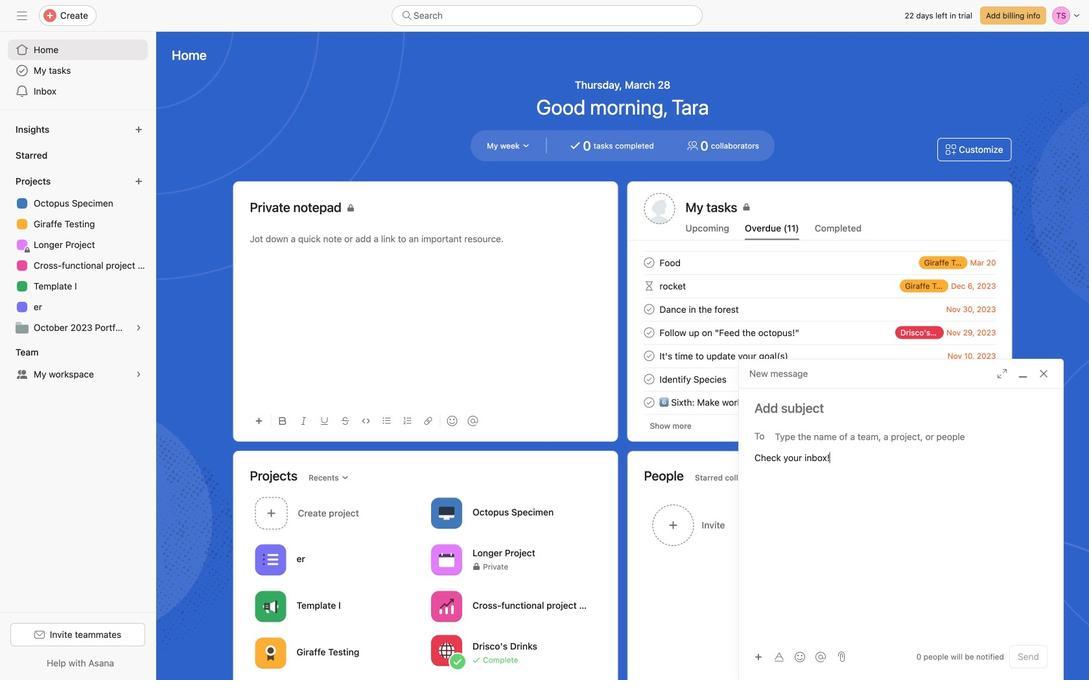 Task type: describe. For each thing, give the bounding box(es) containing it.
teams element
[[0, 341, 156, 388]]

emoji image
[[795, 652, 805, 663]]

formatting image
[[774, 652, 784, 663]]

new project or portfolio image
[[135, 178, 143, 185]]

bulleted list image
[[383, 417, 391, 425]]

at mention image
[[816, 652, 826, 663]]

expand popout to full screen image
[[997, 369, 1007, 379]]

new insights image
[[135, 126, 143, 134]]

computer image
[[439, 506, 454, 522]]

4 mark complete checkbox from the top
[[641, 395, 657, 411]]

link image
[[424, 417, 432, 425]]

globe image
[[439, 643, 454, 659]]

insert an object image for emoji icon
[[755, 654, 762, 662]]

dependencies image
[[641, 278, 657, 294]]

3 mark complete checkbox from the top
[[641, 348, 657, 364]]

bold image
[[279, 417, 287, 425]]

strikethrough image
[[341, 417, 349, 425]]

close image
[[1039, 369, 1049, 379]]

mark complete image for second mark complete checkbox from the bottom of the page
[[641, 348, 657, 364]]

mark complete image for 1st mark complete option from the bottom
[[641, 372, 657, 387]]

Type the name of a team, a project, or people text field
[[775, 429, 1040, 445]]

hide sidebar image
[[17, 10, 27, 21]]

list image
[[263, 553, 278, 568]]

megaphone image
[[263, 599, 278, 615]]

2 mark complete checkbox from the top
[[641, 325, 657, 341]]

see details, october 2023 portfolio image
[[135, 324, 143, 332]]

0 vertical spatial toolbar
[[250, 406, 601, 436]]

mark complete image for second mark complete checkbox from the top of the page
[[641, 325, 657, 341]]

add profile photo image
[[644, 193, 675, 224]]

graph image
[[439, 599, 454, 615]]



Task type: vqa. For each thing, say whether or not it's contained in the screenshot.
trial?
no



Task type: locate. For each thing, give the bounding box(es) containing it.
numbered list image
[[404, 417, 411, 425]]

1 vertical spatial insert an object image
[[755, 654, 762, 662]]

insert an object image
[[255, 417, 263, 425], [755, 654, 762, 662]]

toolbar
[[250, 406, 601, 436], [749, 648, 832, 667]]

mark complete image for first mark complete option
[[641, 302, 657, 317]]

0 vertical spatial mark complete image
[[641, 302, 657, 317]]

0 horizontal spatial insert an object image
[[255, 417, 263, 425]]

1 horizontal spatial toolbar
[[749, 648, 832, 667]]

3 mark complete image from the top
[[641, 395, 657, 411]]

1 vertical spatial toolbar
[[749, 648, 832, 667]]

2 vertical spatial mark complete image
[[641, 395, 657, 411]]

1 vertical spatial mark complete image
[[641, 348, 657, 364]]

2 mark complete image from the top
[[641, 325, 657, 341]]

1 horizontal spatial insert an object image
[[755, 654, 762, 662]]

dialog
[[739, 360, 1063, 681]]

projects element
[[0, 170, 156, 341]]

0 vertical spatial mark complete image
[[641, 255, 657, 271]]

mark complete image for 4th mark complete checkbox from the bottom
[[641, 255, 657, 271]]

list box
[[392, 5, 703, 26]]

ribbon image
[[263, 646, 278, 662]]

Add subject text field
[[739, 399, 1063, 417]]

at mention image
[[468, 416, 478, 427]]

see details, my workspace image
[[135, 371, 143, 379]]

insert an object image left bold image
[[255, 417, 263, 425]]

insert an object image for bold image
[[255, 417, 263, 425]]

1 mark complete image from the top
[[641, 255, 657, 271]]

mark complete image for first mark complete checkbox from the bottom
[[641, 395, 657, 411]]

1 mark complete checkbox from the top
[[641, 255, 657, 271]]

0 vertical spatial insert an object image
[[255, 417, 263, 425]]

0 horizontal spatial toolbar
[[250, 406, 601, 436]]

calendar image
[[439, 553, 454, 568]]

global element
[[0, 32, 156, 110]]

mark complete image
[[641, 302, 657, 317], [641, 325, 657, 341], [641, 395, 657, 411]]

0 vertical spatial mark complete checkbox
[[641, 302, 657, 317]]

1 vertical spatial mark complete checkbox
[[641, 372, 657, 387]]

underline image
[[321, 417, 328, 425]]

minimize image
[[1018, 369, 1028, 379]]

1 mark complete image from the top
[[641, 302, 657, 317]]

2 mark complete image from the top
[[641, 348, 657, 364]]

1 vertical spatial mark complete image
[[641, 325, 657, 341]]

2 vertical spatial mark complete image
[[641, 372, 657, 387]]

italics image
[[300, 417, 308, 425]]

3 mark complete image from the top
[[641, 372, 657, 387]]

mark complete image
[[641, 255, 657, 271], [641, 348, 657, 364], [641, 372, 657, 387]]

list item
[[628, 251, 1012, 275], [628, 275, 1012, 298], [628, 298, 1012, 321], [628, 321, 1012, 345], [628, 345, 1012, 368], [628, 368, 1012, 391], [250, 494, 426, 534]]

1 mark complete checkbox from the top
[[641, 302, 657, 317]]

insert an object image left formatting icon on the bottom
[[755, 654, 762, 662]]

2 mark complete checkbox from the top
[[641, 372, 657, 387]]

Mark complete checkbox
[[641, 255, 657, 271], [641, 325, 657, 341], [641, 348, 657, 364], [641, 395, 657, 411]]

code image
[[362, 417, 370, 425]]

Mark complete checkbox
[[641, 302, 657, 317], [641, 372, 657, 387]]



